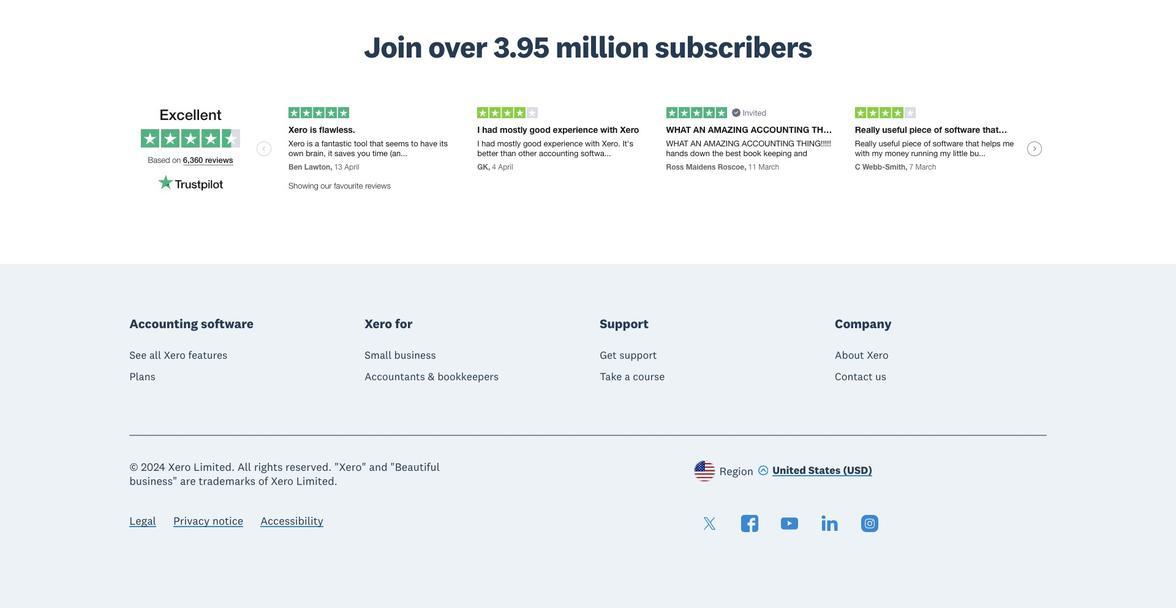 Task type: locate. For each thing, give the bounding box(es) containing it.
see
[[129, 349, 147, 362]]

get support link
[[600, 349, 657, 362]]

(usd)
[[843, 464, 873, 477]]

plans link
[[129, 370, 156, 384]]

"xero"
[[335, 460, 366, 475]]

take a course
[[600, 370, 665, 384]]

and
[[369, 460, 388, 475]]

2024
[[141, 460, 165, 475]]

reserved.
[[286, 460, 332, 475]]

small
[[365, 349, 392, 362]]

privacy notice
[[173, 514, 243, 528]]

0 horizontal spatial limited.
[[194, 460, 235, 475]]

get
[[600, 349, 617, 362]]

limited. left all
[[194, 460, 235, 475]]

instagram image
[[861, 515, 879, 533]]

limited.
[[194, 460, 235, 475], [296, 474, 338, 489]]

accountants & bookkeepers
[[365, 370, 499, 384]]

"beautiful
[[391, 460, 440, 475]]

of
[[258, 474, 268, 489]]

see all xero features link
[[129, 349, 228, 362]]

xero right "2024"
[[168, 460, 191, 475]]

company
[[835, 316, 892, 332]]

features
[[188, 349, 228, 362]]

plans
[[129, 370, 156, 384]]

region
[[720, 464, 754, 478]]

legal
[[129, 514, 156, 528]]

limited. up accessibility
[[296, 474, 338, 489]]

© 2024 xero limited. all rights reserved. "xero" and "beautiful business" are trademarks of xero limited.
[[129, 460, 440, 489]]

1 horizontal spatial limited.
[[296, 474, 338, 489]]

get support
[[600, 349, 657, 362]]

support
[[620, 349, 657, 362]]

privacy
[[173, 514, 210, 528]]

small business link
[[365, 349, 436, 362]]

united states (usd) button
[[758, 464, 873, 480]]

over
[[428, 28, 487, 65]]

about xero
[[835, 349, 889, 362]]

xero right of
[[271, 474, 294, 489]]

3.95
[[494, 28, 549, 65]]

contact us link
[[835, 370, 887, 384]]

privacy notice link
[[173, 514, 243, 531]]

software
[[201, 316, 254, 332]]

bookkeepers
[[438, 370, 499, 384]]

trademarks
[[199, 474, 256, 489]]

xero
[[365, 316, 392, 332], [164, 349, 186, 362], [867, 349, 889, 362], [168, 460, 191, 475], [271, 474, 294, 489]]

facebook image
[[741, 515, 758, 533]]

about
[[835, 349, 864, 362]]



Task type: describe. For each thing, give the bounding box(es) containing it.
rights
[[254, 460, 283, 475]]

accounting
[[129, 316, 198, 332]]

the current region is united states image
[[694, 461, 716, 483]]

subscribers
[[655, 28, 813, 65]]

contact us
[[835, 370, 887, 384]]

twitter image
[[701, 515, 718, 533]]

states
[[809, 464, 841, 477]]

take
[[600, 370, 622, 384]]

accessibility
[[261, 514, 323, 528]]

join
[[364, 28, 422, 65]]

business
[[394, 349, 436, 362]]

a
[[625, 370, 631, 384]]

for
[[395, 316, 413, 332]]

notice
[[212, 514, 243, 528]]

©
[[129, 460, 138, 475]]

take a course link
[[600, 370, 665, 384]]

all
[[149, 349, 161, 362]]

xero left for
[[365, 316, 392, 332]]

xero right the all
[[164, 349, 186, 362]]

xero for
[[365, 316, 413, 332]]

accountants
[[365, 370, 425, 384]]

join over 3.95 million subscribers
[[364, 28, 813, 65]]

business"
[[129, 474, 177, 489]]

us
[[876, 370, 887, 384]]

accountants & bookkeepers link
[[365, 370, 499, 384]]

all
[[238, 460, 251, 475]]

united
[[773, 464, 806, 477]]

course
[[633, 370, 665, 384]]

&
[[428, 370, 435, 384]]

small business
[[365, 349, 436, 362]]

million
[[556, 28, 649, 65]]

united states (usd)
[[773, 464, 873, 477]]

contact
[[835, 370, 873, 384]]

support
[[600, 316, 649, 332]]

youtube image
[[781, 515, 798, 533]]

linkedin image
[[821, 515, 839, 533]]

legal link
[[129, 514, 156, 531]]

are
[[180, 474, 196, 489]]

xero up us
[[867, 349, 889, 362]]

see all xero features
[[129, 349, 228, 362]]

accessibility link
[[261, 514, 323, 531]]

about xero link
[[835, 349, 889, 362]]

accounting software
[[129, 316, 254, 332]]



Task type: vqa. For each thing, say whether or not it's contained in the screenshot.


